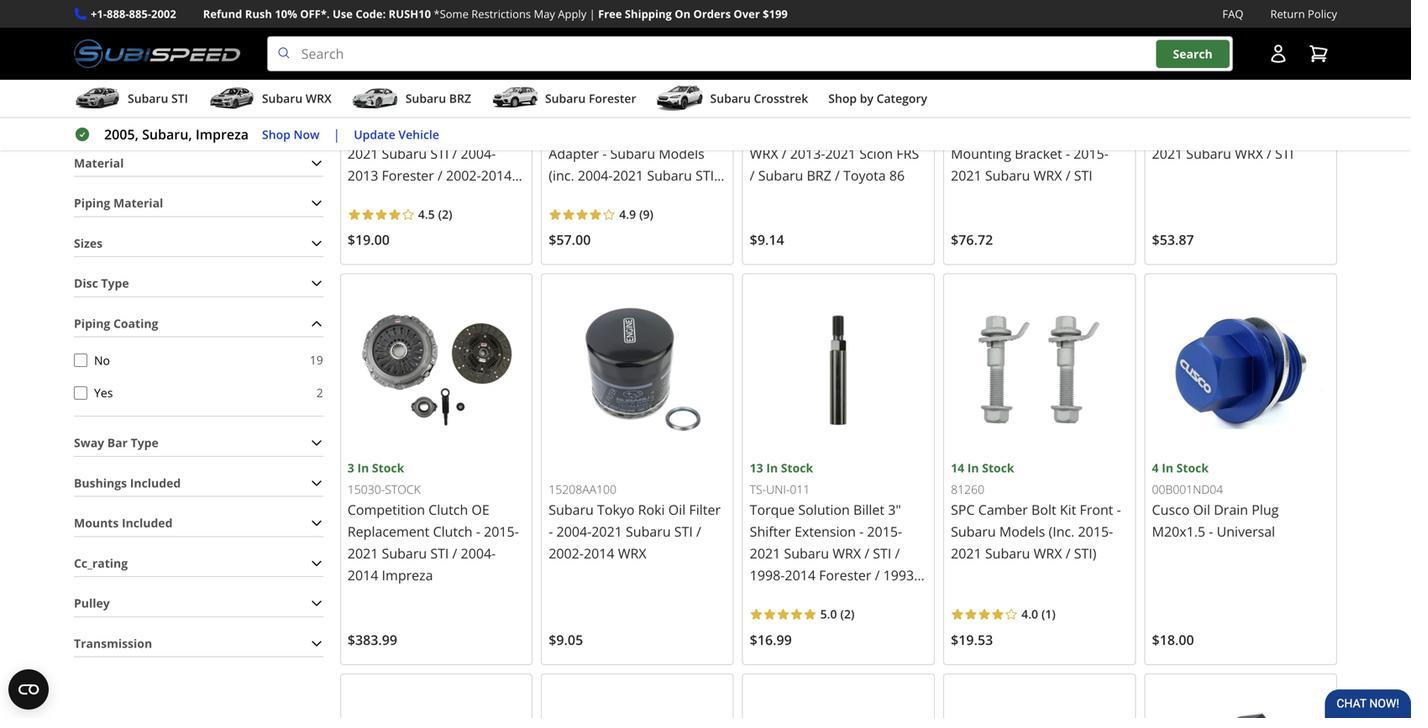 Task type: describe. For each thing, give the bounding box(es) containing it.
drain
[[1215, 501, 1249, 519]]

( right 4.0 on the bottom of the page
[[1042, 606, 1046, 622]]

2015- inside hella horns with grimmspeed brotie mounting bracket  - 2015- 2021 subaru wrx / sti
[[1074, 145, 1109, 163]]

bracket
[[1015, 145, 1063, 163]]

- inside '13 in stock ts-uni-011 torque solution billet 3" shifter extension - 2015- 2021 subaru wrx / sti / 1998-2014 forester / 1993- 2014 impreza / 2013-2016 scion fr-s / 2013-2020 subaru brz / 2017-2019 toyota 86'
[[860, 523, 864, 541]]

universal
[[1217, 523, 1276, 541]]

- inside 14 in stock 81260 spc camber bolt kit front - subaru models (inc. 2015- 2021 subaru wrx / sti)
[[1117, 501, 1122, 519]]

wrx inside 'stoptech stainless steel brake lines (front) - 2015- 2021 subaru wrx / sti'
[[1235, 145, 1264, 163]]

transmission button
[[74, 631, 323, 657]]

077046
[[549, 81, 589, 97]]

0 vertical spatial clutch
[[429, 501, 468, 519]]

subaru right a subaru forester thumbnail image
[[545, 90, 586, 106]]

sti inside the 50 in stock 077046 grimmspeed stock downpipe to 3inch exhaust adapter - subaru models (inc. 2004-2021 subaru sti / 2002-2014 wrx)
[[696, 166, 714, 184]]

1 horizontal spatial |
[[590, 6, 596, 21]]

brz inside '13 in stock ts-uni-011 torque solution billet 3" shifter extension - 2015- 2021 subaru wrx / sti / 1998-2014 forester / 1993- 2014 impreza / 2013-2016 scion fr-s / 2013-2020 subaru brz / 2017-2019 toyota 86'
[[799, 632, 823, 650]]

oil inside 4 in stock 00b001nd04 cusco oil drain plug m20x1.5 - universal
[[1194, 501, 1211, 519]]

wrx inside 15208aa100 subaru tokyo roki oil filter - 2004-2021 subaru sti / 2002-2014 wrx
[[618, 545, 647, 563]]

subaru wrx button
[[208, 83, 332, 117]]

impreza down a subaru wrx thumbnail image
[[196, 125, 249, 143]]

subaru down camber
[[986, 545, 1031, 563]]

spc
[[951, 501, 975, 519]]

in for spc camber bolt kit front - subaru models (inc. 2015- 2021 subaru wrx / sti)
[[968, 460, 980, 476]]

faq
[[1223, 6, 1244, 21]]

open widget image
[[8, 670, 49, 710]]

sti inside dropdown button
[[171, 90, 188, 106]]

028001
[[348, 81, 388, 97]]

torque solution billet 3" shifter extension - 2015-2021 subaru wrx / sti / 1998-2014 forester / 1993-2014 impreza / 2013-2016 scion fr-s / 2013-2020 subaru brz / 2017-2019 toyota 86 image
[[750, 281, 928, 459]]

sizes button
[[74, 231, 323, 256]]

mounts
[[74, 515, 119, 531]]

brz inside dropdown button
[[449, 90, 471, 106]]

wrx inside 12 in stock 44022aa123 subaru / toyota oem donut gasket - 2015-2021 subaru wrx / 2013-2021 scion frs / subaru brz / toyota 86
[[750, 145, 779, 163]]

subaru down roki
[[626, 523, 671, 541]]

in up hella
[[968, 60, 980, 76]]

$18.00
[[1153, 631, 1195, 649]]

(inc.
[[1049, 523, 1075, 541]]

sti inside hella horns with grimmspeed brotie mounting bracket  - 2015- 2021 subaru wrx / sti
[[1075, 166, 1093, 184]]

cc_rating button
[[74, 551, 323, 577]]

impreza inside '13 in stock ts-uni-011 torque solution billet 3" shifter extension - 2015- 2021 subaru wrx / sti / 1998-2014 forester / 1993- 2014 impreza / 2013-2016 scion fr-s / 2013-2020 subaru brz / 2017-2019 toyota 86'
[[784, 588, 836, 606]]

exhaust
[[670, 123, 720, 141]]

piping for piping coating
[[74, 315, 110, 331]]

subispeed logo image
[[74, 36, 240, 72]]

$9.05
[[549, 631, 583, 649]]

2014 down 1998-
[[750, 588, 781, 606]]

sway bar type button
[[74, 430, 323, 456]]

crosstrek
[[754, 90, 809, 106]]

refund rush 10% off*. use code: rush10 *some restrictions may apply | free shipping on orders over $199
[[203, 6, 788, 21]]

m20x1.5
[[1153, 523, 1206, 541]]

1 horizontal spatial type
[[131, 435, 159, 451]]

included for bushings included
[[130, 475, 181, 491]]

to inside 50 in stock 028001 grimmspeed turbo to downpipe gasket - 2015- 2021 subaru sti / 2004- 2013 forester / 2002-2014 impreza
[[475, 101, 488, 119]]

stock up 3inch
[[635, 101, 669, 119]]

/ inside 'stoptech stainless steel brake lines (front) - 2015- 2021 subaru wrx / sti'
[[1267, 145, 1272, 163]]

+1-888-885-2002 link
[[91, 5, 176, 23]]

spc camber bolt kit front - subaru models (inc. 2015-2021 subaru wrx / sti) image
[[951, 281, 1129, 459]]

off*.
[[300, 6, 330, 21]]

19
[[310, 352, 323, 368]]

over
[[734, 6, 760, 21]]

sti inside 'stoptech stainless steel brake lines (front) - 2015- 2021 subaru wrx / sti'
[[1276, 145, 1294, 163]]

2005,
[[104, 125, 139, 143]]

5.0
[[821, 606, 837, 622]]

grimmspeed
[[951, 123, 1033, 141]]

0 vertical spatial toyota
[[807, 101, 850, 119]]

Yes button
[[74, 386, 87, 400]]

in for competition clutch oe replacement clutch - 2015- 2021 subaru sti / 2004- 2014 impreza
[[358, 460, 369, 476]]

$76.72
[[951, 231, 994, 249]]

apply
[[558, 6, 587, 21]]

44022aa123
[[750, 81, 818, 97]]

a subaru sti thumbnail image image
[[74, 86, 121, 111]]

stoptech stainless steel brake lines (front) - 2015-2021 subaru wrx / sti image
[[1153, 0, 1330, 59]]

in for torque solution billet 3" shifter extension - 2015- 2021 subaru wrx / sti / 1998-2014 forester / 1993- 2014 impreza / 2013-2016 scion fr-s / 2013-2020 subaru brz / 2017-2019 toyota 86
[[767, 460, 778, 476]]

competition clutch oe replacement clutch - 2015-2021 subaru sti / 2004-2014 impreza image
[[348, 281, 525, 459]]

forester inside 50 in stock 028001 grimmspeed turbo to downpipe gasket - 2015- 2021 subaru sti / 2004- 2013 forester / 2002-2014 impreza
[[382, 166, 434, 184]]

bolt
[[1032, 501, 1057, 519]]

brz inside 12 in stock 44022aa123 subaru / toyota oem donut gasket - 2015-2021 subaru wrx / 2013-2021 scion frs / subaru brz / toyota 86
[[807, 166, 832, 184]]

stock for cusco oil drain plug m20x1.5 - universal
[[1177, 460, 1209, 476]]

plug
[[1252, 501, 1279, 519]]

oem
[[853, 101, 883, 119]]

subaru down extension
[[784, 545, 829, 563]]

( for 2014
[[438, 206, 442, 222]]

cc_rating
[[74, 555, 128, 571]]

wrx inside 'dropdown button'
[[306, 90, 332, 106]]

1 vertical spatial |
[[333, 125, 341, 143]]

2 for torque solution billet 3" shifter extension - 2015- 2021 subaru wrx / sti / 1998-2014 forester / 1993- 2014 impreza / 2013-2016 scion fr-s / 2013-2020 subaru brz / 2017-2019 toyota 86
[[845, 606, 851, 622]]

subaru inside 'stoptech stainless steel brake lines (front) - 2015- 2021 subaru wrx / sti'
[[1187, 145, 1232, 163]]

bushings
[[74, 475, 127, 491]]

sti inside 3 in stock 15030-stock competition clutch oe replacement clutch - 2015- 2021 subaru sti / 2004- 2014 impreza
[[431, 545, 449, 563]]

shop for shop now
[[262, 126, 291, 142]]

impreza inside 50 in stock 028001 grimmspeed turbo to downpipe gasket - 2015- 2021 subaru sti / 2004- 2013 forester / 2002-2014 impreza
[[348, 188, 399, 206]]

orders
[[694, 6, 731, 21]]

86 inside '13 in stock ts-uni-011 torque solution billet 3" shifter extension - 2015- 2021 subaru wrx / sti / 1998-2014 forester / 1993- 2014 impreza / 2013-2016 scion fr-s / 2013-2020 subaru brz / 2017-2019 toyota 86'
[[796, 654, 812, 672]]

1 vertical spatial clutch
[[433, 523, 473, 541]]

subaru up subaru,
[[128, 90, 168, 106]]

2015- inside 12 in stock 44022aa123 subaru / toyota oem donut gasket - 2015-2021 subaru wrx / 2013-2021 scion frs / subaru brz / toyota 86
[[805, 123, 840, 141]]

13
[[750, 460, 764, 476]]

2015- inside 3 in stock 15030-stock competition clutch oe replacement clutch - 2015- 2021 subaru sti / 2004- 2014 impreza
[[484, 523, 519, 541]]

subaru down donut
[[874, 123, 919, 141]]

subaru brz
[[406, 90, 471, 106]]

sti inside '13 in stock ts-uni-011 torque solution billet 3" shifter extension - 2015- 2021 subaru wrx / sti / 1998-2014 forester / 1993- 2014 impreza / 2013-2016 scion fr-s / 2013-2020 subaru brz / 2017-2019 toyota 86'
[[873, 545, 892, 563]]

2014 inside the 50 in stock 077046 grimmspeed stock downpipe to 3inch exhaust adapter - subaru models (inc. 2004-2021 subaru sti / 2002-2014 wrx)
[[584, 188, 615, 206]]

$57.00
[[549, 231, 591, 249]]

stock for grimmspeed stock downpipe to 3inch exhaust adapter - subaru models (inc. 2004-2021 subaru sti / 2002-2014 wrx)
[[580, 60, 612, 76]]

( for 2002-
[[640, 206, 643, 222]]

- inside 'stoptech stainless steel brake lines (front) - 2015- 2021 subaru wrx / sti'
[[1273, 123, 1278, 141]]

2013- inside 12 in stock 44022aa123 subaru / toyota oem donut gasket - 2015-2021 subaru wrx / 2013-2021 scion frs / subaru brz / toyota 86
[[791, 145, 826, 163]]

2 for grimmspeed turbo to downpipe gasket - 2015- 2021 subaru sti / 2004- 2013 forester / 2002-2014 impreza
[[442, 206, 449, 222]]

update vehicle button
[[354, 125, 439, 144]]

in for grimmspeed turbo to downpipe gasket - 2015- 2021 subaru sti / 2004- 2013 forester / 2002-2014 impreza
[[364, 60, 376, 76]]

subaru / toyota oem donut  gasket - 2015-2021 subaru wrx / 2013-2021 scion frs / subaru brz / toyota 86 image
[[750, 0, 928, 59]]

hella
[[951, 101, 983, 119]]

4
[[1153, 460, 1159, 476]]

update vehicle
[[354, 126, 439, 142]]

( for 1998-
[[841, 606, 845, 622]]

2021 inside hella horns with grimmspeed brotie mounting bracket  - 2015- 2021 subaru wrx / sti
[[951, 166, 982, 184]]

subaru forester
[[545, 90, 637, 106]]

(front)
[[1228, 123, 1270, 141]]

wrx inside hella horns with grimmspeed brotie mounting bracket  - 2015- 2021 subaru wrx / sti
[[1034, 166, 1063, 184]]

scion inside 12 in stock 44022aa123 subaru / toyota oem donut gasket - 2015-2021 subaru wrx / 2013-2021 scion frs / subaru brz / toyota 86
[[860, 145, 893, 163]]

wrx inside 14 in stock 81260 spc camber bolt kit front - subaru models (inc. 2015- 2021 subaru wrx / sti)
[[1034, 545, 1063, 563]]

subaru sti
[[128, 90, 188, 106]]

50 in stock
[[951, 60, 1015, 76]]

2015- inside 50 in stock 028001 grimmspeed turbo to downpipe gasket - 2015- 2021 subaru sti / 2004- 2013 forester / 2002-2014 impreza
[[470, 123, 505, 141]]

2013
[[348, 166, 378, 184]]

) right 4.0 on the bottom of the page
[[1052, 606, 1056, 622]]

lines
[[1192, 123, 1225, 141]]

gasket inside 50 in stock 028001 grimmspeed turbo to downpipe gasket - 2015- 2021 subaru sti / 2004- 2013 forester / 2002-2014 impreza
[[415, 123, 458, 141]]

downpipe inside the 50 in stock 077046 grimmspeed stock downpipe to 3inch exhaust adapter - subaru models (inc. 2004-2021 subaru sti / 2002-2014 wrx)
[[549, 123, 613, 141]]

2015- inside '13 in stock ts-uni-011 torque solution billet 3" shifter extension - 2015- 2021 subaru wrx / sti / 1998-2014 forester / 1993- 2014 impreza / 2013-2016 scion fr-s / 2013-2020 subaru brz / 2017-2019 toyota 86'
[[868, 523, 903, 541]]

- inside 3 in stock 15030-stock competition clutch oe replacement clutch - 2015- 2021 subaru sti / 2004- 2014 impreza
[[476, 523, 481, 541]]

4.9
[[620, 206, 636, 222]]

filter
[[689, 501, 721, 519]]

camber
[[979, 501, 1028, 519]]

stock for spc camber bolt kit front - subaru models (inc. 2015- 2021 subaru wrx / sti)
[[983, 460, 1015, 476]]

mounts included button
[[74, 511, 323, 536]]

2019
[[870, 632, 901, 650]]

86 inside 12 in stock 44022aa123 subaru / toyota oem donut gasket - 2015-2021 subaru wrx / 2013-2021 scion frs / subaru brz / toyota 86
[[890, 166, 905, 184]]

$199
[[763, 6, 788, 21]]

return policy
[[1271, 6, 1338, 21]]

subaru down 3inch
[[611, 145, 656, 163]]

refund
[[203, 6, 242, 21]]

885-
[[129, 6, 151, 21]]

$16.99
[[750, 631, 792, 649]]

downpipe inside 50 in stock 028001 grimmspeed turbo to downpipe gasket - 2015- 2021 subaru sti / 2004- 2013 forester / 2002-2014 impreza
[[348, 123, 412, 141]]

button image
[[1269, 44, 1289, 64]]

grimmspeed for to
[[549, 101, 631, 119]]

shop for shop by category
[[829, 90, 857, 106]]

policy
[[1308, 6, 1338, 21]]

3 50 from the left
[[951, 60, 965, 76]]

subaru crosstrek button
[[657, 83, 809, 117]]

subaru down fr-
[[750, 632, 795, 650]]

12 in stock 44022aa123 subaru / toyota oem donut gasket - 2015-2021 subaru wrx / 2013-2021 scion frs / subaru brz / toyota 86
[[750, 60, 926, 184]]

bushings included button
[[74, 471, 323, 496]]

50 in stock 028001 grimmspeed turbo to downpipe gasket - 2015- 2021 subaru sti / 2004- 2013 forester / 2002-2014 impreza
[[348, 60, 512, 206]]

turbo
[[434, 101, 471, 119]]

2021 inside 15208aa100 subaru tokyo roki oil filter - 2004-2021 subaru sti / 2002-2014 wrx
[[592, 523, 623, 541]]

stoptech
[[1153, 101, 1211, 119]]

toyota inside '13 in stock ts-uni-011 torque solution billet 3" shifter extension - 2015- 2021 subaru wrx / sti / 1998-2014 forester / 1993- 2014 impreza / 2013-2016 scion fr-s / 2013-2020 subaru brz / 2017-2019 toyota 86'
[[750, 654, 793, 672]]

subaru up vehicle
[[406, 90, 446, 106]]

extension
[[795, 523, 856, 541]]

011
[[790, 481, 810, 497]]

No button
[[74, 354, 87, 367]]

- inside 50 in stock 028001 grimmspeed turbo to downpipe gasket - 2015- 2021 subaru sti / 2004- 2013 forester / 2002-2014 impreza
[[462, 123, 466, 141]]

stock for torque solution billet 3" shifter extension - 2015- 2021 subaru wrx / sti / 1998-2014 forester / 1993- 2014 impreza / 2013-2016 scion fr-s / 2013-2020 subaru brz / 2017-2019 toyota 86
[[781, 460, 814, 476]]

steel
[[1273, 101, 1303, 119]]

in for grimmspeed stock downpipe to 3inch exhaust adapter - subaru models (inc. 2004-2021 subaru sti / 2002-2014 wrx)
[[565, 60, 577, 76]]

return policy link
[[1271, 5, 1338, 23]]

- inside 12 in stock 44022aa123 subaru / toyota oem donut gasket - 2015-2021 subaru wrx / 2013-2021 scion frs / subaru brz / toyota 86
[[797, 123, 801, 141]]

shifter
[[750, 523, 792, 541]]

$53.87
[[1153, 231, 1195, 249]]

1 vertical spatial 2
[[317, 385, 323, 401]]

subaru up the wrx)
[[647, 166, 692, 184]]

/ inside 14 in stock 81260 spc camber bolt kit front - subaru models (inc. 2015- 2021 subaru wrx / sti)
[[1066, 545, 1071, 563]]



Task type: vqa. For each thing, say whether or not it's contained in the screenshot.


Task type: locate. For each thing, give the bounding box(es) containing it.
| right the 'now'
[[333, 125, 341, 143]]

toyota down $16.99
[[750, 654, 793, 672]]

) for 2002-
[[650, 206, 654, 222]]

grimmspeed turbo heat shield v2 ceramic coated - 2015-2021 subaru sti / 2004-2008 forester / 2002-2014 impreza image
[[1153, 681, 1330, 719]]

stock up 81260 on the bottom
[[983, 460, 1015, 476]]

4.5 ( 2 )
[[418, 206, 453, 222]]

1 50 from the left
[[348, 60, 361, 76]]

transmission
[[74, 636, 152, 652]]

- down billet
[[860, 523, 864, 541]]

a subaru forester thumbnail image image
[[492, 86, 539, 111]]

1 horizontal spatial forester
[[589, 90, 637, 106]]

)
[[449, 206, 453, 222], [650, 206, 654, 222], [851, 606, 855, 622], [1052, 606, 1056, 622]]

scion inside '13 in stock ts-uni-011 torque solution billet 3" shifter extension - 2015- 2021 subaru wrx / sti / 1998-2014 forester / 1993- 2014 impreza / 2013-2016 scion fr-s / 2013-2020 subaru brz / 2017-2019 toyota 86'
[[750, 610, 784, 628]]

2014 down tokyo
[[584, 545, 615, 563]]

stock inside 12 in stock 44022aa123 subaru / toyota oem donut gasket - 2015-2021 subaru wrx / 2013-2021 scion frs / subaru brz / toyota 86
[[781, 60, 814, 76]]

grimmspeed inside 50 in stock 028001 grimmspeed turbo to downpipe gasket - 2015- 2021 subaru sti / 2004- 2013 forester / 2002-2014 impreza
[[348, 101, 430, 119]]

1 vertical spatial models
[[1000, 523, 1046, 541]]

2004- inside the 50 in stock 077046 grimmspeed stock downpipe to 3inch exhaust adapter - subaru models (inc. 2004-2021 subaru sti / 2002-2014 wrx)
[[578, 166, 613, 184]]

wrx down (inc.
[[1034, 545, 1063, 563]]

1 downpipe from the left
[[348, 123, 412, 141]]

1 horizontal spatial grimmspeed
[[549, 101, 631, 119]]

in for subaru / toyota oem donut gasket - 2015-2021 subaru wrx / 2013-2021 scion frs / subaru brz / toyota 86
[[767, 60, 778, 76]]

grimmspeed
[[348, 101, 430, 119], [549, 101, 631, 119]]

2021 inside 3 in stock 15030-stock competition clutch oe replacement clutch - 2015- 2021 subaru sti / 2004- 2014 impreza
[[348, 545, 378, 563]]

subaru up $9.14
[[759, 166, 804, 184]]

2015- down 3"
[[868, 523, 903, 541]]

2 vertical spatial 2013-
[[826, 610, 861, 628]]

in right 4
[[1162, 460, 1174, 476]]

forester down update vehicle button
[[382, 166, 434, 184]]

1 horizontal spatial downpipe
[[549, 123, 613, 141]]

subaru inside hella horns with grimmspeed brotie mounting bracket  - 2015- 2021 subaru wrx / sti
[[986, 166, 1031, 184]]

stock up stock
[[372, 460, 404, 476]]

0 horizontal spatial oil
[[669, 501, 686, 519]]

sway
[[74, 435, 104, 451]]

2 piping from the top
[[74, 315, 110, 331]]

0 vertical spatial piping
[[74, 195, 110, 211]]

wrx up the 'now'
[[306, 90, 332, 106]]

50 for grimmspeed turbo to downpipe gasket - 2015- 2021 subaru sti / 2004- 2013 forester / 2002-2014 impreza
[[348, 60, 361, 76]]

2016
[[883, 588, 913, 606]]

15030-
[[348, 481, 385, 497]]

stock inside 14 in stock 81260 spc camber bolt kit front - subaru models (inc. 2015- 2021 subaru wrx / sti)
[[983, 460, 1015, 476]]

gasket
[[415, 123, 458, 141], [750, 123, 793, 141]]

) for 1998-
[[851, 606, 855, 622]]

0 vertical spatial |
[[590, 6, 596, 21]]

2021 inside the 50 in stock 077046 grimmspeed stock downpipe to 3inch exhaust adapter - subaru models (inc. 2004-2021 subaru sti / 2002-2014 wrx)
[[613, 166, 644, 184]]

stock inside 4 in stock 00b001nd04 cusco oil drain plug m20x1.5 - universal
[[1177, 460, 1209, 476]]

horns
[[987, 101, 1025, 119]]

subaru down spc
[[951, 523, 996, 541]]

shop now
[[262, 126, 320, 142]]

2 downpipe from the left
[[549, 123, 613, 141]]

) right the 4.5
[[449, 206, 453, 222]]

hella horns with grimmspeed brotie mounting bracket  - 2015-2021 subaru wrx / sti image
[[951, 0, 1129, 59]]

subaru down lines
[[1187, 145, 1232, 163]]

2 horizontal spatial 50
[[951, 60, 965, 76]]

- inside the 50 in stock 077046 grimmspeed stock downpipe to 3inch exhaust adapter - subaru models (inc. 2004-2021 subaru sti / 2002-2014 wrx)
[[603, 145, 607, 163]]

sti
[[171, 90, 188, 106], [431, 145, 449, 163], [1276, 145, 1294, 163], [696, 166, 714, 184], [1075, 166, 1093, 184], [675, 523, 693, 541], [431, 545, 449, 563], [873, 545, 892, 563]]

2021 inside '13 in stock ts-uni-011 torque solution billet 3" shifter extension - 2015- 2021 subaru wrx / sti / 1998-2014 forester / 1993- 2014 impreza / 2013-2016 scion fr-s / 2013-2020 subaru brz / 2017-2019 toyota 86'
[[750, 545, 781, 563]]

piping material
[[74, 195, 163, 211]]

torque solution turbo oil feed line kit - 2015-2021 subaru sti / 1998-2013 forester / 1993-2014 impreza image
[[750, 681, 928, 719]]

in right 12
[[767, 60, 778, 76]]

3
[[348, 460, 354, 476]]

in inside 3 in stock 15030-stock competition clutch oe replacement clutch - 2015- 2021 subaru sti / 2004- 2014 impreza
[[358, 460, 369, 476]]

stock up horns
[[983, 60, 1015, 76]]

oil inside 15208aa100 subaru tokyo roki oil filter - 2004-2021 subaru sti / 2002-2014 wrx
[[669, 501, 686, 519]]

1 vertical spatial forester
[[382, 166, 434, 184]]

2 horizontal spatial forester
[[820, 567, 872, 585]]

2015- down crosstrek
[[805, 123, 840, 141]]

category
[[877, 90, 928, 106]]

shipping
[[625, 6, 672, 21]]

- right adapter
[[603, 145, 607, 163]]

1 vertical spatial material
[[113, 195, 163, 211]]

0 vertical spatial scion
[[860, 145, 893, 163]]

front
[[1080, 501, 1114, 519]]

1 horizontal spatial scion
[[860, 145, 893, 163]]

- right front
[[1117, 501, 1122, 519]]

0 horizontal spatial downpipe
[[348, 123, 412, 141]]

piping material button
[[74, 190, 323, 216]]

forester inside dropdown button
[[589, 90, 637, 106]]

- down 15208aa100
[[549, 523, 553, 541]]

2 horizontal spatial 2
[[845, 606, 851, 622]]

impreza down the replacement
[[382, 567, 433, 585]]

$19.53
[[951, 631, 994, 649]]

2004- down adapter
[[578, 166, 613, 184]]

subaru down 15208aa100
[[549, 501, 594, 519]]

*some
[[434, 6, 469, 21]]

+1-
[[91, 6, 107, 21]]

- down steel
[[1273, 123, 1278, 141]]

in inside 12 in stock 44022aa123 subaru / toyota oem donut gasket - 2015-2021 subaru wrx / 2013-2021 scion frs / subaru brz / toyota 86
[[767, 60, 778, 76]]

models inside 14 in stock 81260 spc camber bolt kit front - subaru models (inc. 2015- 2021 subaru wrx / sti)
[[1000, 523, 1046, 541]]

stainless
[[1214, 101, 1269, 119]]

2002- inside 50 in stock 028001 grimmspeed turbo to downpipe gasket - 2015- 2021 subaru sti / 2004- 2013 forester / 2002-2014 impreza
[[446, 166, 481, 184]]

- inside hella horns with grimmspeed brotie mounting bracket  - 2015- 2021 subaru wrx / sti
[[1066, 145, 1071, 163]]

2004- inside 3 in stock 15030-stock competition clutch oe replacement clutch - 2015- 2021 subaru sti / 2004- 2014 impreza
[[461, 545, 496, 563]]

4 in stock 00b001nd04 cusco oil drain plug m20x1.5 - universal
[[1153, 460, 1279, 541]]

0 vertical spatial models
[[659, 145, 705, 163]]

86 down s
[[796, 654, 812, 672]]

shop inside dropdown button
[[829, 90, 857, 106]]

subaru,
[[142, 125, 192, 143]]

0 vertical spatial included
[[130, 475, 181, 491]]

86 down frs
[[890, 166, 905, 184]]

0 vertical spatial 2002-
[[446, 166, 481, 184]]

2 50 from the left
[[549, 60, 562, 76]]

in right 14
[[968, 460, 980, 476]]

subaru inside dropdown button
[[711, 90, 751, 106]]

gasket inside 12 in stock 44022aa123 subaru / toyota oem donut gasket - 2015-2021 subaru wrx / 2013-2021 scion frs / subaru brz / toyota 86
[[750, 123, 793, 141]]

2 vertical spatial forester
[[820, 567, 872, 585]]

0 horizontal spatial type
[[101, 275, 129, 291]]

2002- up 4.5 ( 2 )
[[446, 166, 481, 184]]

subaru tokyo roki oil filter - 2004-2021 subaru sti / 2002-2014 wrx image
[[549, 281, 727, 459]]

grimmspeed for downpipe
[[348, 101, 430, 119]]

50 inside the 50 in stock 077046 grimmspeed stock downpipe to 3inch exhaust adapter - subaru models (inc. 2004-2021 subaru sti / 2002-2014 wrx)
[[549, 60, 562, 76]]

1 vertical spatial shop
[[262, 126, 291, 142]]

0 horizontal spatial scion
[[750, 610, 784, 628]]

50
[[348, 60, 361, 76], [549, 60, 562, 76], [951, 60, 965, 76]]

1 vertical spatial 2013-
[[848, 588, 883, 606]]

donut
[[887, 101, 926, 119]]

forester up 5.0 ( 2 )
[[820, 567, 872, 585]]

ts-
[[750, 481, 767, 497]]

clutch left oe
[[429, 501, 468, 519]]

( right the 4.5
[[438, 206, 442, 222]]

2 grimmspeed from the left
[[549, 101, 631, 119]]

- inside 15208aa100 subaru tokyo roki oil filter - 2004-2021 subaru sti / 2002-2014 wrx
[[549, 523, 553, 541]]

1 vertical spatial 86
[[796, 654, 812, 672]]

subaru down 12
[[711, 90, 751, 106]]

50 for grimmspeed stock downpipe to 3inch exhaust adapter - subaru models (inc. 2004-2021 subaru sti / 2002-2014 wrx)
[[549, 60, 562, 76]]

2014 inside 15208aa100 subaru tokyo roki oil filter - 2004-2021 subaru sti / 2002-2014 wrx
[[584, 545, 615, 563]]

4.5
[[418, 206, 435, 222]]

in inside '13 in stock ts-uni-011 torque solution billet 3" shifter extension - 2015- 2021 subaru wrx / sti / 1998-2014 forester / 1993- 2014 impreza / 2013-2016 scion fr-s / 2013-2020 subaru brz / 2017-2019 toyota 86'
[[767, 460, 778, 476]]

/ inside 3 in stock 15030-stock competition clutch oe replacement clutch - 2015- 2021 subaru sti / 2004- 2014 impreza
[[453, 545, 457, 563]]

2 vertical spatial 2002-
[[549, 545, 584, 563]]

gasket down turbo
[[415, 123, 458, 141]]

( right 5.0
[[841, 606, 845, 622]]

grimmspeed down 077046
[[549, 101, 631, 119]]

shop
[[829, 90, 857, 106], [262, 126, 291, 142]]

included
[[130, 475, 181, 491], [122, 515, 173, 531]]

in right 13
[[767, 460, 778, 476]]

- inside 4 in stock 00b001nd04 cusco oil drain plug m20x1.5 - universal
[[1210, 523, 1214, 541]]

in for cusco oil drain plug m20x1.5 - universal
[[1162, 460, 1174, 476]]

stock for subaru / toyota oem donut gasket - 2015-2021 subaru wrx / 2013-2021 scion frs / subaru brz / toyota 86
[[781, 60, 814, 76]]

0 vertical spatial 86
[[890, 166, 905, 184]]

rush10
[[389, 6, 431, 21]]

50 inside 50 in stock 028001 grimmspeed turbo to downpipe gasket - 2015- 2021 subaru sti / 2004- 2013 forester / 2002-2014 impreza
[[348, 60, 361, 76]]

0 vertical spatial brz
[[449, 90, 471, 106]]

oil
[[669, 501, 686, 519], [1194, 501, 1211, 519]]

- right m20x1.5
[[1210, 523, 1214, 541]]

code:
[[356, 6, 386, 21]]

clutch down oe
[[433, 523, 473, 541]]

wrx down extension
[[833, 545, 861, 563]]

2020
[[861, 610, 892, 628]]

0 vertical spatial type
[[101, 275, 129, 291]]

0 vertical spatial 2013-
[[791, 145, 826, 163]]

2 vertical spatial toyota
[[750, 654, 793, 672]]

1 horizontal spatial models
[[1000, 523, 1046, 541]]

1 vertical spatial brz
[[807, 166, 832, 184]]

0 vertical spatial material
[[74, 155, 124, 171]]

2 right the 4.5
[[442, 206, 449, 222]]

- down oe
[[476, 523, 481, 541]]

impreza down 2013
[[348, 188, 399, 206]]

wrx down subaru crosstrek at the right of page
[[750, 145, 779, 163]]

grimmspeed up update vehicle
[[348, 101, 430, 119]]

2002- inside the 50 in stock 077046 grimmspeed stock downpipe to 3inch exhaust adapter - subaru models (inc. 2004-2021 subaru sti / 2002-2014 wrx)
[[549, 188, 584, 206]]

1 vertical spatial to
[[616, 123, 629, 141]]

/ inside hella horns with grimmspeed brotie mounting bracket  - 2015- 2021 subaru wrx / sti
[[1066, 166, 1071, 184]]

- down brotie
[[1066, 145, 1071, 163]]

stock for grimmspeed turbo to downpipe gasket - 2015- 2021 subaru sti / 2004- 2013 forester / 2002-2014 impreza
[[379, 60, 411, 76]]

s
[[807, 610, 814, 628]]

subaru down the replacement
[[382, 545, 427, 563]]

in inside 4 in stock 00b001nd04 cusco oil drain plug m20x1.5 - universal
[[1162, 460, 1174, 476]]

2014 up fr-
[[785, 567, 816, 585]]

stock inside 50 in stock 028001 grimmspeed turbo to downpipe gasket - 2015- 2021 subaru sti / 2004- 2013 forester / 2002-2014 impreza
[[379, 60, 411, 76]]

2014 inside 3 in stock 15030-stock competition clutch oe replacement clutch - 2015- 2021 subaru sti / 2004- 2014 impreza
[[348, 567, 378, 585]]

to inside the 50 in stock 077046 grimmspeed stock downpipe to 3inch exhaust adapter - subaru models (inc. 2004-2021 subaru sti / 2002-2014 wrx)
[[616, 123, 629, 141]]

3"
[[889, 501, 902, 519]]

grimmspeed stock downpipe to 3inch exhaust adapter - subaru models (inc. 2004-2021 subaru sti / 2002-2014 wrx) image
[[549, 0, 727, 59]]

0 horizontal spatial 50
[[348, 60, 361, 76]]

14 in stock 81260 spc camber bolt kit front - subaru models (inc. 2015- 2021 subaru wrx / sti)
[[951, 460, 1122, 563]]

81260
[[951, 481, 985, 497]]

0 horizontal spatial |
[[333, 125, 341, 143]]

1 horizontal spatial to
[[616, 123, 629, 141]]

piping for piping material
[[74, 195, 110, 211]]

0 horizontal spatial forester
[[382, 166, 434, 184]]

sway bar type
[[74, 435, 159, 451]]

sti)
[[1075, 545, 1097, 563]]

a subaru wrx thumbnail image image
[[208, 86, 255, 111]]

15208aa100 subaru tokyo roki oil filter - 2004-2021 subaru sti / 2002-2014 wrx
[[549, 481, 721, 563]]

0 vertical spatial 2
[[442, 206, 449, 222]]

downpipe down a subaru brz thumbnail image
[[348, 123, 412, 141]]

$383.99
[[348, 631, 398, 649]]

models inside the 50 in stock 077046 grimmspeed stock downpipe to 3inch exhaust adapter - subaru models (inc. 2004-2021 subaru sti / 2002-2014 wrx)
[[659, 145, 705, 163]]

bar
[[107, 435, 128, 451]]

subaru down 44022aa123
[[750, 101, 795, 119]]

return
[[1271, 6, 1306, 21]]

subaru up the shop now
[[262, 90, 303, 106]]

5.0 ( 2 )
[[821, 606, 855, 622]]

disc type button
[[74, 271, 323, 297]]

0 horizontal spatial shop
[[262, 126, 291, 142]]

in right 3
[[358, 460, 369, 476]]

models down exhaust
[[659, 145, 705, 163]]

brz
[[449, 90, 471, 106], [807, 166, 832, 184], [799, 632, 823, 650]]

shop by category
[[829, 90, 928, 106]]

2002- down 15208aa100
[[549, 545, 584, 563]]

subaru forester button
[[492, 83, 637, 117]]

torque
[[750, 501, 795, 519]]

stock up 011
[[781, 460, 814, 476]]

0 vertical spatial shop
[[829, 90, 857, 106]]

2002- inside 15208aa100 subaru tokyo roki oil filter - 2004-2021 subaru sti / 2002-2014 wrx
[[549, 545, 584, 563]]

/ inside the 50 in stock 077046 grimmspeed stock downpipe to 3inch exhaust adapter - subaru models (inc. 2004-2021 subaru sti / 2002-2014 wrx)
[[718, 166, 723, 184]]

subaru crosstrek
[[711, 90, 809, 106]]

|
[[590, 6, 596, 21], [333, 125, 341, 143]]

2002- down (inc.
[[549, 188, 584, 206]]

in up 077046
[[565, 60, 577, 76]]

2017-
[[835, 632, 870, 650]]

forester inside '13 in stock ts-uni-011 torque solution billet 3" shifter extension - 2015- 2021 subaru wrx / sti / 1998-2014 forester / 1993- 2014 impreza / 2013-2016 scion fr-s / 2013-2020 subaru brz / 2017-2019 toyota 86'
[[820, 567, 872, 585]]

included down bushings included at the bottom left
[[122, 515, 173, 531]]

subaru inside 3 in stock 15030-stock competition clutch oe replacement clutch - 2015- 2021 subaru sti / 2004- 2014 impreza
[[382, 545, 427, 563]]

1 gasket from the left
[[415, 123, 458, 141]]

sti inside 15208aa100 subaru tokyo roki oil filter - 2004-2021 subaru sti / 2002-2014 wrx
[[675, 523, 693, 541]]

in
[[364, 60, 376, 76], [565, 60, 577, 76], [968, 60, 980, 76], [767, 60, 778, 76], [358, 460, 369, 476], [968, 460, 980, 476], [767, 460, 778, 476], [1162, 460, 1174, 476]]

1 grimmspeed from the left
[[348, 101, 430, 119]]

scion
[[860, 145, 893, 163], [750, 610, 784, 628]]

forester up 3inch
[[589, 90, 637, 106]]

1 vertical spatial toyota
[[844, 166, 886, 184]]

888-
[[107, 6, 129, 21]]

1 vertical spatial included
[[122, 515, 173, 531]]

gasket down crosstrek
[[750, 123, 793, 141]]

2021 inside 'stoptech stainless steel brake lines (front) - 2015- 2021 subaru wrx / sti'
[[1153, 145, 1183, 163]]

vehicle
[[399, 126, 439, 142]]

2002-
[[446, 166, 481, 184], [549, 188, 584, 206], [549, 545, 584, 563]]

1 horizontal spatial shop
[[829, 90, 857, 106]]

0 horizontal spatial models
[[659, 145, 705, 163]]

cusco oil drain plug m20x1.5 - universal image
[[1153, 281, 1330, 459]]

2013- down crosstrek
[[791, 145, 826, 163]]

0 horizontal spatial 2
[[317, 385, 323, 401]]

1 horizontal spatial 86
[[890, 166, 905, 184]]

stock up subaru forester on the left top
[[580, 60, 612, 76]]

in inside the 50 in stock 077046 grimmspeed stock downpipe to 3inch exhaust adapter - subaru models (inc. 2004-2021 subaru sti / 2002-2014 wrx)
[[565, 60, 577, 76]]

toyota left oem
[[807, 101, 850, 119]]

1 vertical spatial scion
[[750, 610, 784, 628]]

1 horizontal spatial oil
[[1194, 501, 1211, 519]]

1 vertical spatial type
[[131, 435, 159, 451]]

subaru inside 'dropdown button'
[[262, 90, 303, 106]]

sti inside 50 in stock 028001 grimmspeed turbo to downpipe gasket - 2015- 2021 subaru sti / 2004- 2013 forester / 2002-2014 impreza
[[431, 145, 449, 163]]

2014 inside 50 in stock 028001 grimmspeed turbo to downpipe gasket - 2015- 2021 subaru sti / 2004- 2013 forester / 2002-2014 impreza
[[481, 166, 512, 184]]

grimmspeed turbo to downpipe gasket - 2015-2021 subaru sti / 2004-2013 forester / 2002-2014 impreza image
[[348, 0, 525, 59]]

2015- inside 14 in stock 81260 spc camber bolt kit front - subaru models (inc. 2015- 2021 subaru wrx / sti)
[[1079, 523, 1114, 541]]

stock up '00b001nd04'
[[1177, 460, 1209, 476]]

1 vertical spatial 2002-
[[549, 188, 584, 206]]

uni-
[[767, 481, 790, 497]]

subaru brz button
[[352, 83, 471, 117]]

) left "2020"
[[851, 606, 855, 622]]

3 in stock 15030-stock competition clutch oe replacement clutch - 2015- 2021 subaru sti / 2004- 2014 impreza
[[348, 460, 519, 585]]

50 in stock 077046 grimmspeed stock downpipe to 3inch exhaust adapter - subaru models (inc. 2004-2021 subaru sti / 2002-2014 wrx)
[[549, 60, 723, 206]]

1 horizontal spatial 50
[[549, 60, 562, 76]]

in inside 50 in stock 028001 grimmspeed turbo to downpipe gasket - 2015- 2021 subaru sti / 2004- 2013 forester / 2002-2014 impreza
[[364, 60, 376, 76]]

subaru inside 50 in stock 028001 grimmspeed turbo to downpipe gasket - 2015- 2021 subaru sti / 2004- 2013 forester / 2002-2014 impreza
[[382, 145, 427, 163]]

0 vertical spatial forester
[[589, 90, 637, 106]]

stock for competition clutch oe replacement clutch - 2015- 2021 subaru sti / 2004- 2014 impreza
[[372, 460, 404, 476]]

1 horizontal spatial gasket
[[750, 123, 793, 141]]

subaru down the mounting
[[986, 166, 1031, 184]]

rush
[[245, 6, 272, 21]]

4.0
[[1022, 606, 1039, 622]]

wrx down (front)
[[1235, 145, 1264, 163]]

/
[[799, 101, 804, 119], [453, 145, 457, 163], [782, 145, 787, 163], [1267, 145, 1272, 163], [438, 166, 443, 184], [718, 166, 723, 184], [1066, 166, 1071, 184], [750, 166, 755, 184], [835, 166, 840, 184], [697, 523, 702, 541], [453, 545, 457, 563], [1066, 545, 1071, 563], [865, 545, 870, 563], [895, 545, 900, 563], [875, 567, 880, 585], [839, 588, 844, 606], [818, 610, 823, 628], [827, 632, 832, 650]]

piping up no
[[74, 315, 110, 331]]

to left 3inch
[[616, 123, 629, 141]]

subaru down update vehicle button
[[382, 145, 427, 163]]

a subaru crosstrek thumbnail image image
[[657, 86, 704, 111]]

included for mounts included
[[122, 515, 173, 531]]

oil right roki
[[669, 501, 686, 519]]

2 vertical spatial brz
[[799, 632, 823, 650]]

brake
[[1153, 123, 1189, 141]]

in up 028001
[[364, 60, 376, 76]]

0 horizontal spatial 86
[[796, 654, 812, 672]]

pulley button
[[74, 591, 323, 617]]

) for 2014
[[449, 206, 453, 222]]

stock up 028001
[[379, 60, 411, 76]]

0 horizontal spatial gasket
[[415, 123, 458, 141]]

wrx
[[306, 90, 332, 106], [750, 145, 779, 163], [1235, 145, 1264, 163], [1034, 166, 1063, 184], [618, 545, 647, 563], [1034, 545, 1063, 563], [833, 545, 861, 563]]

2004- inside 50 in stock 028001 grimmspeed turbo to downpipe gasket - 2015- 2021 subaru sti / 2004- 2013 forester / 2002-2014 impreza
[[461, 145, 496, 163]]

type right disc
[[101, 275, 129, 291]]

2014 left 4.9
[[584, 188, 615, 206]]

stoptech stainless steel brake lines (front) - 2015- 2021 subaru wrx / sti
[[1153, 101, 1316, 163]]

stock inside 3 in stock 15030-stock competition clutch oe replacement clutch - 2015- 2021 subaru sti / 2004- 2014 impreza
[[372, 460, 404, 476]]

use
[[333, 6, 353, 21]]

0 vertical spatial to
[[475, 101, 488, 119]]

2021 inside 14 in stock 81260 spc camber bolt kit front - subaru models (inc. 2015- 2021 subaru wrx / sti)
[[951, 545, 982, 563]]

downpipe up adapter
[[549, 123, 613, 141]]

2021 inside 50 in stock 028001 grimmspeed turbo to downpipe gasket - 2015- 2021 subaru sti / 2004- 2013 forester / 2002-2014 impreza
[[348, 145, 378, 163]]

included up "mounts included"
[[130, 475, 181, 491]]

50 up hella
[[951, 60, 965, 76]]

piping coating button
[[74, 311, 323, 337]]

2 right 5.0
[[845, 606, 851, 622]]

billet
[[854, 501, 885, 519]]

1 vertical spatial piping
[[74, 315, 110, 331]]

/ inside 15208aa100 subaru tokyo roki oil filter - 2004-2021 subaru sti / 2002-2014 wrx
[[697, 523, 702, 541]]

| left free
[[590, 6, 596, 21]]

models down camber
[[1000, 523, 1046, 541]]

yes
[[94, 385, 113, 401]]

1 oil from the left
[[669, 501, 686, 519]]

in inside 14 in stock 81260 spc camber bolt kit front - subaru models (inc. 2015- 2021 subaru wrx / sti)
[[968, 460, 980, 476]]

2004- inside 15208aa100 subaru tokyo roki oil filter - 2004-2021 subaru sti / 2002-2014 wrx
[[557, 523, 592, 541]]

search input field
[[267, 36, 1234, 72]]

1 horizontal spatial 2
[[442, 206, 449, 222]]

a subaru brz thumbnail image image
[[352, 86, 399, 111]]

2 oil from the left
[[1194, 501, 1211, 519]]

wrx down bracket at the top right
[[1034, 166, 1063, 184]]

0 horizontal spatial grimmspeed
[[348, 101, 430, 119]]

2005, subaru, impreza
[[104, 125, 249, 143]]

models
[[659, 145, 705, 163], [1000, 523, 1046, 541]]

0 horizontal spatial to
[[475, 101, 488, 119]]

50 up 028001
[[348, 60, 361, 76]]

00b001nd04
[[1153, 481, 1224, 497]]

- down crosstrek
[[797, 123, 801, 141]]

shop left by
[[829, 90, 857, 106]]

impreza inside 3 in stock 15030-stock competition clutch oe replacement clutch - 2015- 2021 subaru sti / 2004- 2014 impreza
[[382, 567, 433, 585]]

update
[[354, 126, 396, 142]]

2 gasket from the left
[[750, 123, 793, 141]]

impreza up s
[[784, 588, 836, 606]]

2015- down steel
[[1281, 123, 1316, 141]]

wrx inside '13 in stock ts-uni-011 torque solution billet 3" shifter extension - 2015- 2021 subaru wrx / sti / 1998-2014 forester / 1993- 2014 impreza / 2013-2016 scion fr-s / 2013-2020 subaru brz / 2017-2019 toyota 86'
[[833, 545, 861, 563]]

2 vertical spatial 2
[[845, 606, 851, 622]]

with
[[1028, 101, 1055, 119]]

stock inside '13 in stock ts-uni-011 torque solution billet 3" shifter extension - 2015- 2021 subaru wrx / sti / 1998-2014 forester / 1993- 2014 impreza / 2013-2016 scion fr-s / 2013-2020 subaru brz / 2017-2019 toyota 86'
[[781, 460, 814, 476]]

stock up 44022aa123
[[781, 60, 814, 76]]

2015- inside 'stoptech stainless steel brake lines (front) - 2015- 2021 subaru wrx / sti'
[[1281, 123, 1316, 141]]

50 up 077046
[[549, 60, 562, 76]]

1 piping from the top
[[74, 195, 110, 211]]

12
[[750, 60, 764, 76]]



